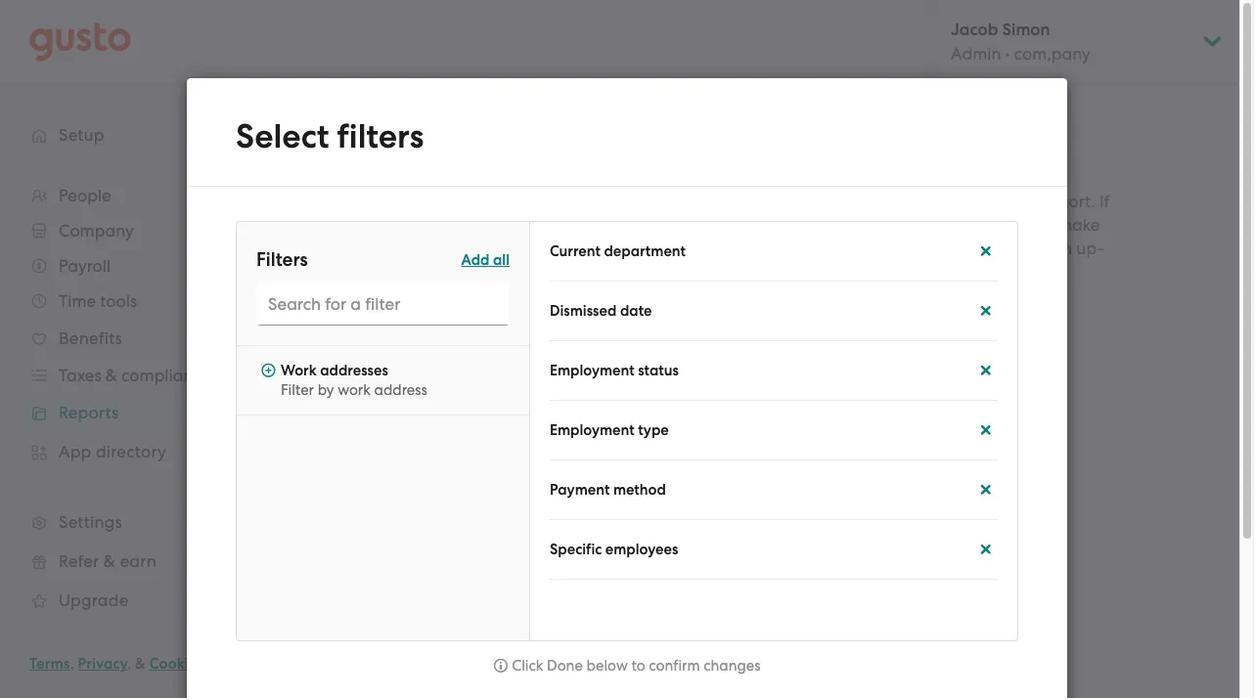 Task type: vqa. For each thing, say whether or not it's contained in the screenshot.
TAX
no



Task type: locate. For each thing, give the bounding box(es) containing it.
1 vertical spatial of
[[926, 191, 942, 211]]

&
[[135, 656, 146, 673]]

1 vertical spatial date
[[930, 262, 966, 281]]

preview right generate
[[966, 335, 1029, 356]]

module__icon___go7vc image
[[325, 374, 341, 390]]

add
[[461, 251, 490, 269], [325, 294, 357, 313]]

2 vertical spatial date
[[621, 302, 652, 320]]

x image
[[979, 362, 994, 380], [979, 422, 994, 440], [979, 482, 994, 499]]

add for add all
[[461, 251, 490, 269]]

dismissed
[[550, 302, 617, 320]]

circle plus image
[[261, 362, 276, 380]]

your up columns on the top right of page
[[946, 191, 980, 211]]

Search for a filter search field
[[256, 283, 510, 326]]

1 vertical spatial you
[[389, 472, 417, 491]]

want
[[421, 472, 461, 491]]

1 vertical spatial filters
[[361, 294, 404, 313]]

date
[[605, 130, 641, 150], [930, 262, 966, 281], [621, 302, 652, 320]]

, left privacy
[[70, 656, 74, 673]]

2 x image from the top
[[979, 422, 994, 440]]

0 horizontal spatial the
[[325, 154, 350, 173]]

1 horizontal spatial the
[[470, 154, 496, 173]]

employment
[[550, 362, 635, 380], [550, 422, 635, 440]]

preview down or
[[962, 238, 1023, 258]]

1 horizontal spatial add
[[461, 251, 490, 269]]

view
[[485, 472, 520, 491]]

you up sure
[[815, 215, 843, 234]]

1 x image from the top
[[979, 243, 994, 260]]

columns
[[919, 215, 983, 234]]

1 employment from the top
[[550, 362, 635, 380]]

2 employment from the top
[[550, 422, 635, 440]]

view.
[[970, 262, 1009, 281]]

0 vertical spatial filters
[[337, 116, 424, 157]]

a
[[847, 191, 857, 211]]

that
[[562, 294, 594, 313]]

to-
[[906, 262, 930, 281]]

employment type
[[550, 422, 669, 440]]

confirm
[[649, 658, 701, 675]]

2 horizontal spatial the
[[527, 130, 552, 150]]

your
[[946, 191, 980, 211], [924, 238, 958, 258], [378, 317, 412, 337], [524, 472, 558, 491]]

payment
[[550, 482, 610, 499]]

select
[[236, 116, 329, 157]]

time
[[568, 154, 602, 173]]

the
[[527, 130, 552, 150], [325, 154, 350, 173], [470, 154, 496, 173]]

any
[[489, 294, 518, 313]]

0 vertical spatial add
[[461, 251, 490, 269]]

filters down time period
[[337, 116, 424, 157]]

2 vertical spatial x image
[[979, 482, 994, 499]]

to left view
[[465, 472, 481, 491]]

0 vertical spatial x image
[[979, 362, 994, 380]]

1 x image from the top
[[979, 362, 994, 380]]

filters
[[256, 249, 308, 271], [325, 259, 377, 282]]

status
[[638, 362, 679, 380]]

, left &
[[127, 656, 132, 673]]

an
[[1053, 238, 1073, 258]]

3 x image from the top
[[979, 482, 994, 499]]

0 vertical spatial you
[[815, 215, 843, 234]]

date left view.
[[930, 262, 966, 281]]

to
[[847, 238, 863, 258], [408, 294, 424, 313], [465, 472, 481, 491], [632, 658, 646, 675]]

0 vertical spatial date
[[605, 130, 641, 150]]

add up match
[[325, 294, 357, 313]]

0 horizontal spatial ,
[[70, 656, 74, 673]]

employment down dismissed date at top
[[550, 362, 635, 380]]

1 vertical spatial employment
[[550, 422, 635, 440]]

the down based
[[470, 154, 496, 173]]

we'll
[[325, 130, 361, 150]]

new
[[883, 215, 915, 234]]

you
[[815, 215, 843, 234], [389, 472, 417, 491]]

filters inside button
[[397, 371, 440, 392]]

add filters to remove any rows that don't match your filter criteria.
[[325, 294, 637, 337]]

current
[[550, 243, 601, 260]]

specific
[[550, 541, 602, 559]]

date right dismissed
[[621, 302, 652, 320]]

0 vertical spatial x image
[[979, 243, 994, 260]]

2 x image from the top
[[979, 302, 994, 320]]

filters for select
[[397, 371, 440, 392]]

to up filter
[[408, 294, 424, 313]]

to down add
[[847, 238, 863, 258]]

you right do at the left bottom of page
[[389, 472, 417, 491]]

list
[[531, 222, 1018, 602]]

to right below
[[632, 658, 646, 675]]

of
[[645, 130, 660, 150], [926, 191, 942, 211]]

1 horizontal spatial ,
[[127, 656, 132, 673]]

0 horizontal spatial of
[[645, 130, 660, 150]]

date up period.
[[605, 130, 641, 150]]

period
[[372, 92, 428, 115]]

employment for employment type
[[550, 422, 635, 440]]

add left all
[[461, 251, 490, 269]]

date inside select filters document
[[621, 302, 652, 320]]

how
[[325, 472, 360, 491]]

preview
[[861, 191, 922, 211], [962, 238, 1023, 258], [966, 335, 1029, 356]]

1 horizontal spatial you
[[815, 215, 843, 234]]

0 vertical spatial of
[[645, 130, 660, 150]]

select filters
[[348, 371, 440, 392]]

preview up the new
[[861, 191, 922, 211]]

0 horizontal spatial filters
[[256, 249, 308, 271]]

on
[[503, 130, 523, 150]]

add inside add filters to remove any rows that don't match your filter criteria.
[[325, 294, 357, 313]]

list containing current department
[[531, 222, 1018, 602]]

the down 'we'll' at the top left of the page
[[325, 154, 350, 173]]

x image
[[979, 243, 994, 260], [979, 302, 994, 320], [979, 541, 994, 559]]

filters up match
[[361, 294, 404, 313]]

filters inside add filters to remove any rows that don't match your filter criteria.
[[361, 294, 404, 313]]

your left filter
[[378, 317, 412, 337]]

x image for employment status
[[979, 362, 994, 380]]

x image for payment method
[[979, 482, 994, 499]]

filters right the select
[[397, 371, 440, 392]]

1 vertical spatial x image
[[979, 302, 994, 320]]

the up selected
[[527, 130, 552, 150]]

filters inside document
[[337, 116, 424, 157]]

filters
[[337, 116, 424, 157], [361, 294, 404, 313], [397, 371, 440, 392]]

2 vertical spatial preview
[[966, 335, 1029, 356]]

,
[[70, 656, 74, 673], [127, 656, 132, 673]]

of up columns on the top right of page
[[926, 191, 942, 211]]

0 horizontal spatial add
[[325, 294, 357, 313]]

2 vertical spatial x image
[[979, 541, 994, 559]]

generate preview
[[887, 335, 1029, 356]]

do
[[365, 472, 385, 491]]

0 vertical spatial employment
[[550, 362, 635, 380]]

2 vertical spatial filters
[[397, 371, 440, 392]]

employment up report? at the bottom
[[550, 422, 635, 440]]

time
[[325, 92, 367, 115]]

3 x image from the top
[[979, 541, 994, 559]]

circle info image
[[494, 658, 508, 675]]

1 horizontal spatial of
[[926, 191, 942, 211]]

add all button
[[461, 247, 510, 273]]

1 vertical spatial x image
[[979, 422, 994, 440]]

employees
[[606, 541, 679, 559]]

add inside button
[[461, 251, 490, 269]]

1 vertical spatial add
[[325, 294, 357, 313]]

of up period.
[[645, 130, 660, 150]]

data
[[409, 130, 447, 150]]

filter
[[416, 317, 452, 337]]



Task type: describe. For each thing, give the bounding box(es) containing it.
x image for dismissed date
[[979, 302, 994, 320]]

sure
[[811, 238, 843, 258]]

add all
[[461, 251, 510, 269]]

date inside we'll show data based on the check date of the payrolls within the selected time period.
[[605, 130, 641, 150]]

list inside select filters document
[[531, 222, 1018, 602]]

report.
[[1044, 191, 1096, 211]]

generate preview button
[[863, 323, 1053, 370]]

criteria.
[[456, 317, 514, 337]]

all
[[493, 251, 510, 269]]

you inside the view a preview of your custom report. if you add new columns or filters, make sure to refresh your preview for an up- to-date view.
[[815, 215, 843, 234]]

account menu element
[[926, 0, 1226, 83]]

view a preview of your custom report. if you add new columns or filters, make sure to refresh your preview for an up- to-date view.
[[805, 191, 1110, 281]]

department
[[604, 243, 686, 260]]

specific employees
[[550, 541, 679, 559]]

0 horizontal spatial you
[[389, 472, 417, 491]]

within
[[419, 154, 466, 173]]

select filters document
[[187, 78, 1068, 699]]

privacy link
[[78, 656, 127, 673]]

changes
[[704, 658, 761, 675]]

employment for employment status
[[550, 362, 635, 380]]

done
[[547, 658, 583, 675]]

payrolls
[[354, 154, 415, 173]]

make
[[1058, 215, 1101, 234]]

dismissed date
[[550, 302, 652, 320]]

address
[[374, 382, 428, 399]]

or
[[987, 215, 1003, 234]]

of inside the view a preview of your custom report. if you add new columns or filters, make sure to refresh your preview for an up- to-date view.
[[926, 191, 942, 211]]

0 vertical spatial preview
[[861, 191, 922, 211]]

filters for select
[[337, 116, 424, 157]]

1 horizontal spatial filters
[[325, 259, 377, 282]]

add for add filters to remove any rows that don't match your filter criteria.
[[325, 294, 357, 313]]

by
[[318, 382, 334, 399]]

terms link
[[29, 656, 70, 673]]

check
[[556, 130, 600, 150]]

privacy
[[78, 656, 127, 673]]

show
[[365, 130, 405, 150]]

x image for employment type
[[979, 422, 994, 440]]

filters inside document
[[256, 249, 308, 271]]

home image
[[29, 22, 131, 61]]

date inside the view a preview of your custom report. if you add new columns or filters, make sure to refresh your preview for an up- to-date view.
[[930, 262, 966, 281]]

view
[[805, 191, 843, 211]]

time period
[[325, 92, 428, 115]]

cookies button
[[150, 653, 204, 676]]

based
[[451, 130, 499, 150]]

select filters
[[236, 116, 424, 157]]

if
[[1100, 191, 1110, 211]]

of inside we'll show data based on the check date of the payrolls within the selected time period.
[[645, 130, 660, 150]]

your inside add filters to remove any rows that don't match your filter criteria.
[[378, 317, 412, 337]]

to inside select filters document
[[632, 658, 646, 675]]

x image for specific employees
[[979, 541, 994, 559]]

preview inside button
[[966, 335, 1029, 356]]

employment status
[[550, 362, 679, 380]]

custom
[[984, 191, 1040, 211]]

payment method
[[550, 482, 667, 499]]

work
[[281, 362, 317, 380]]

refresh
[[867, 238, 920, 258]]

to inside the view a preview of your custom report. if you add new columns or filters, make sure to refresh your preview for an up- to-date view.
[[847, 238, 863, 258]]

work addresses filter by work address
[[281, 362, 428, 399]]

we'll show data based on the check date of the payrolls within the selected time period.
[[325, 130, 661, 173]]

match
[[325, 317, 374, 337]]

click done below to confirm changes
[[512, 658, 761, 675]]

x image for current department
[[979, 243, 994, 260]]

your right view
[[524, 472, 558, 491]]

up-
[[1077, 238, 1105, 258]]

below
[[587, 658, 628, 675]]

to inside add filters to remove any rows that don't match your filter criteria.
[[408, 294, 424, 313]]

rows
[[522, 294, 558, 313]]

report?
[[563, 472, 619, 491]]

type
[[638, 422, 669, 440]]

period.
[[606, 154, 661, 173]]

filters,
[[1007, 215, 1054, 234]]

your down columns on the top right of page
[[924, 238, 958, 258]]

2 , from the left
[[127, 656, 132, 673]]

terms
[[29, 656, 70, 673]]

add
[[847, 215, 879, 234]]

remove
[[428, 294, 485, 313]]

cookies
[[150, 656, 204, 673]]

don't
[[598, 294, 637, 313]]

current department
[[550, 243, 686, 260]]

selected
[[500, 154, 564, 173]]

work
[[338, 382, 371, 399]]

generate
[[887, 335, 962, 356]]

filter
[[281, 382, 314, 399]]

addresses
[[320, 362, 388, 380]]

click
[[512, 658, 544, 675]]

select
[[348, 371, 393, 392]]

select filters button
[[325, 370, 440, 396]]

how do you want to view your report?
[[325, 472, 619, 491]]

1 , from the left
[[70, 656, 74, 673]]

terms , privacy , & cookies
[[29, 656, 204, 673]]

1 vertical spatial preview
[[962, 238, 1023, 258]]

for
[[1027, 238, 1049, 258]]

method
[[614, 482, 667, 499]]

filters for add
[[361, 294, 404, 313]]



